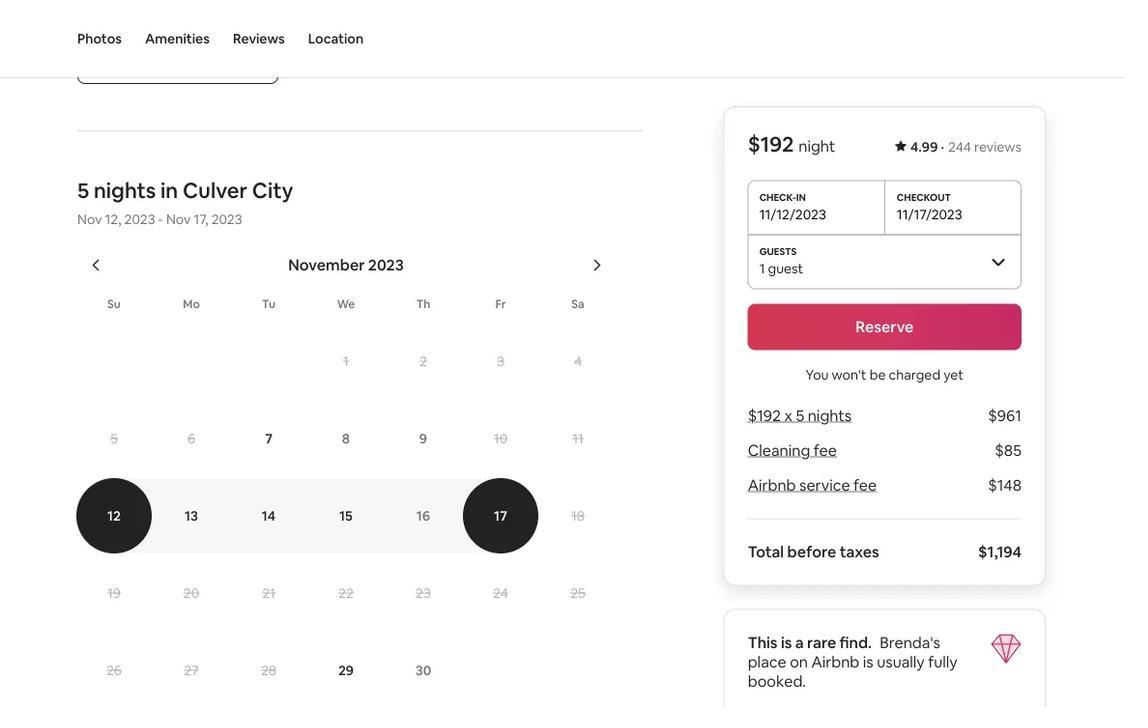 Task type: describe. For each thing, give the bounding box(es) containing it.
16
[[416, 507, 430, 525]]

24 button
[[462, 556, 539, 631]]

taxes
[[840, 542, 879, 562]]

4.99
[[911, 138, 938, 155]]

3
[[497, 353, 504, 370]]

guest
[[768, 259, 803, 277]]

0 vertical spatial fee
[[814, 441, 837, 460]]

0 horizontal spatial 2023
[[124, 211, 155, 228]]

17 button
[[462, 478, 539, 554]]

th
[[416, 297, 430, 312]]

0 horizontal spatial is
[[781, 633, 792, 653]]

amenities button
[[145, 0, 210, 77]]

15 button
[[307, 478, 385, 554]]

11 button
[[539, 401, 617, 476]]

booked.
[[748, 672, 806, 691]]

$1,194
[[978, 542, 1022, 562]]

28 button
[[230, 633, 307, 708]]

0 horizontal spatial airbnb
[[748, 475, 796, 495]]

mo
[[183, 297, 200, 312]]

5 for 5
[[110, 430, 118, 447]]

$148
[[988, 475, 1022, 495]]

22
[[338, 585, 354, 602]]

sa
[[571, 297, 584, 312]]

$85
[[995, 441, 1022, 460]]

november 2023
[[288, 254, 404, 274]]

$192 x 5 nights button
[[748, 406, 852, 426]]

29
[[338, 662, 354, 679]]

8
[[342, 430, 350, 447]]

-
[[158, 211, 163, 228]]

this is a rare find.
[[748, 633, 872, 653]]

9 button
[[385, 401, 462, 476]]

reserve button
[[748, 304, 1022, 350]]

won't
[[832, 366, 867, 383]]

$192 night
[[748, 130, 835, 158]]

in
[[161, 176, 178, 204]]

1 for 1
[[343, 353, 349, 370]]

25
[[570, 585, 586, 602]]

$961
[[988, 406, 1022, 426]]

20
[[183, 585, 199, 602]]

cleaning fee button
[[748, 441, 837, 460]]

28
[[261, 662, 276, 679]]

244
[[948, 138, 971, 155]]

this
[[748, 633, 778, 653]]

$192 x 5 nights
[[748, 406, 852, 426]]

10
[[494, 430, 508, 447]]

you
[[806, 366, 829, 383]]

14
[[262, 507, 276, 525]]

photos
[[77, 30, 122, 47]]

23
[[416, 585, 431, 602]]

3 button
[[462, 324, 539, 399]]

13 button
[[153, 478, 230, 554]]

13
[[185, 507, 198, 525]]

charged
[[889, 366, 941, 383]]

5 button
[[75, 401, 153, 476]]

12 button
[[75, 478, 153, 554]]

total
[[748, 542, 784, 562]]

place
[[748, 652, 786, 672]]

11/17/2023
[[897, 205, 962, 223]]

4.99 · 244 reviews
[[911, 138, 1022, 155]]

7 button
[[230, 401, 307, 476]]

15
[[339, 507, 353, 525]]

airbnb service fee button
[[748, 475, 877, 495]]

find.
[[840, 633, 872, 653]]

su
[[107, 297, 121, 312]]

2 horizontal spatial 5
[[796, 406, 804, 426]]

fr
[[495, 297, 506, 312]]

5 for 5 nights in culver city nov 12, 2023 - nov 17, 2023
[[77, 176, 89, 204]]

tu
[[262, 297, 275, 312]]

reserve
[[856, 317, 914, 337]]

$192 for $192 night
[[748, 130, 794, 158]]

location button
[[308, 0, 364, 77]]



Task type: locate. For each thing, give the bounding box(es) containing it.
1 horizontal spatial nights
[[808, 406, 852, 426]]

$192
[[748, 130, 794, 158], [748, 406, 781, 426]]

nov right -
[[166, 211, 191, 228]]

5 right x
[[796, 406, 804, 426]]

21 button
[[230, 556, 307, 631]]

5 inside 5 button
[[110, 430, 118, 447]]

24
[[493, 585, 508, 602]]

1 down 'we'
[[343, 353, 349, 370]]

11
[[572, 430, 584, 447]]

1 nov from the left
[[77, 211, 102, 228]]

1 vertical spatial $192
[[748, 406, 781, 426]]

19
[[107, 585, 121, 602]]

1 horizontal spatial nov
[[166, 211, 191, 228]]

1 guest
[[759, 259, 803, 277]]

0 vertical spatial airbnb
[[748, 475, 796, 495]]

·
[[941, 138, 944, 155]]

26
[[106, 662, 122, 679]]

is inside brenda's place on airbnb is usually fully booked.
[[863, 652, 873, 672]]

17
[[494, 507, 507, 525]]

1 vertical spatial 5
[[796, 406, 804, 426]]

2023 right 17,
[[211, 211, 242, 228]]

brenda's
[[880, 633, 940, 653]]

5 left in at the top left
[[77, 176, 89, 204]]

4
[[574, 353, 582, 370]]

9
[[419, 430, 427, 447]]

0 vertical spatial nights
[[94, 176, 156, 204]]

before
[[787, 542, 836, 562]]

reviews
[[233, 30, 285, 47]]

is
[[781, 633, 792, 653], [863, 652, 873, 672]]

2 button
[[385, 324, 462, 399]]

service
[[799, 475, 850, 495]]

culver
[[183, 176, 248, 204]]

2 vertical spatial 5
[[110, 430, 118, 447]]

airbnb inside brenda's place on airbnb is usually fully booked.
[[811, 652, 860, 672]]

19 button
[[75, 556, 153, 631]]

a
[[795, 633, 804, 653]]

1 vertical spatial 1
[[343, 353, 349, 370]]

2 $192 from the top
[[748, 406, 781, 426]]

0 vertical spatial $192
[[748, 130, 794, 158]]

25 button
[[539, 556, 617, 631]]

nov left 12,
[[77, 211, 102, 228]]

1 horizontal spatial is
[[863, 652, 873, 672]]

23 button
[[385, 556, 462, 631]]

cleaning
[[748, 441, 810, 460]]

4 button
[[539, 324, 617, 399]]

17,
[[194, 211, 208, 228]]

nights
[[94, 176, 156, 204], [808, 406, 852, 426]]

5
[[77, 176, 89, 204], [796, 406, 804, 426], [110, 430, 118, 447]]

fee up service
[[814, 441, 837, 460]]

amenities
[[145, 30, 210, 47]]

0 horizontal spatial fee
[[814, 441, 837, 460]]

12
[[107, 507, 121, 525]]

x
[[784, 406, 792, 426]]

usually
[[877, 652, 925, 672]]

1 horizontal spatial airbnb
[[811, 652, 860, 672]]

cleaning fee
[[748, 441, 837, 460]]

1 for 1 guest
[[759, 259, 765, 277]]

1 guest button
[[748, 234, 1022, 288]]

we
[[337, 297, 355, 312]]

0 horizontal spatial 1
[[343, 353, 349, 370]]

reviews button
[[233, 0, 285, 77]]

nights inside 5 nights in culver city nov 12, 2023 - nov 17, 2023
[[94, 176, 156, 204]]

7
[[265, 430, 272, 447]]

total before taxes
[[748, 542, 879, 562]]

18 button
[[539, 478, 617, 554]]

1 inside button
[[343, 353, 349, 370]]

5 left 6
[[110, 430, 118, 447]]

fee right service
[[853, 475, 877, 495]]

nights right x
[[808, 406, 852, 426]]

29 button
[[307, 633, 385, 708]]

1 vertical spatial nights
[[808, 406, 852, 426]]

photos button
[[77, 0, 122, 77]]

be
[[870, 366, 886, 383]]

nights up 12,
[[94, 176, 156, 204]]

2023
[[124, 211, 155, 228], [211, 211, 242, 228], [368, 254, 404, 274]]

22 button
[[307, 556, 385, 631]]

1 left guest
[[759, 259, 765, 277]]

18
[[571, 507, 585, 525]]

1
[[759, 259, 765, 277], [343, 353, 349, 370]]

1 button
[[307, 324, 385, 399]]

1 horizontal spatial 2023
[[211, 211, 242, 228]]

1 vertical spatial airbnb
[[811, 652, 860, 672]]

fee
[[814, 441, 837, 460], [853, 475, 877, 495]]

5 inside 5 nights in culver city nov 12, 2023 - nov 17, 2023
[[77, 176, 89, 204]]

rare
[[807, 633, 836, 653]]

11/12/2023
[[759, 205, 826, 223]]

is left usually
[[863, 652, 873, 672]]

airbnb down cleaning at the right bottom of the page
[[748, 475, 796, 495]]

0 vertical spatial 1
[[759, 259, 765, 277]]

you won't be charged yet
[[806, 366, 964, 383]]

2023 left -
[[124, 211, 155, 228]]

0 vertical spatial 5
[[77, 176, 89, 204]]

5 nights in culver city nov 12, 2023 - nov 17, 2023
[[77, 176, 293, 228]]

nov
[[77, 211, 102, 228], [166, 211, 191, 228]]

on
[[790, 652, 808, 672]]

2 horizontal spatial 2023
[[368, 254, 404, 274]]

airbnb service fee
[[748, 475, 877, 495]]

2023 inside "calendar" application
[[368, 254, 404, 274]]

1 horizontal spatial fee
[[853, 475, 877, 495]]

brenda's place on airbnb is usually fully booked.
[[748, 633, 958, 691]]

calendar application
[[54, 234, 1124, 708]]

is left a
[[781, 633, 792, 653]]

1 inside dropdown button
[[759, 259, 765, 277]]

$192 left x
[[748, 406, 781, 426]]

yet
[[943, 366, 964, 383]]

30 button
[[385, 633, 462, 708]]

2023 right november
[[368, 254, 404, 274]]

16 button
[[385, 478, 462, 554]]

$192 for $192 x 5 nights
[[748, 406, 781, 426]]

0 horizontal spatial 5
[[77, 176, 89, 204]]

6
[[187, 430, 195, 447]]

10 button
[[462, 401, 539, 476]]

1 vertical spatial fee
[[853, 475, 877, 495]]

$192 left the night
[[748, 130, 794, 158]]

1 $192 from the top
[[748, 130, 794, 158]]

2 nov from the left
[[166, 211, 191, 228]]

airbnb right on
[[811, 652, 860, 672]]

20 button
[[153, 556, 230, 631]]

reviews
[[974, 138, 1022, 155]]

26 button
[[75, 633, 153, 708]]

0 horizontal spatial nov
[[77, 211, 102, 228]]

0 horizontal spatial nights
[[94, 176, 156, 204]]

1 horizontal spatial 5
[[110, 430, 118, 447]]

fully
[[928, 652, 958, 672]]

city
[[252, 176, 293, 204]]

1 horizontal spatial 1
[[759, 259, 765, 277]]

november
[[288, 254, 365, 274]]



Task type: vqa. For each thing, say whether or not it's contained in the screenshot.


